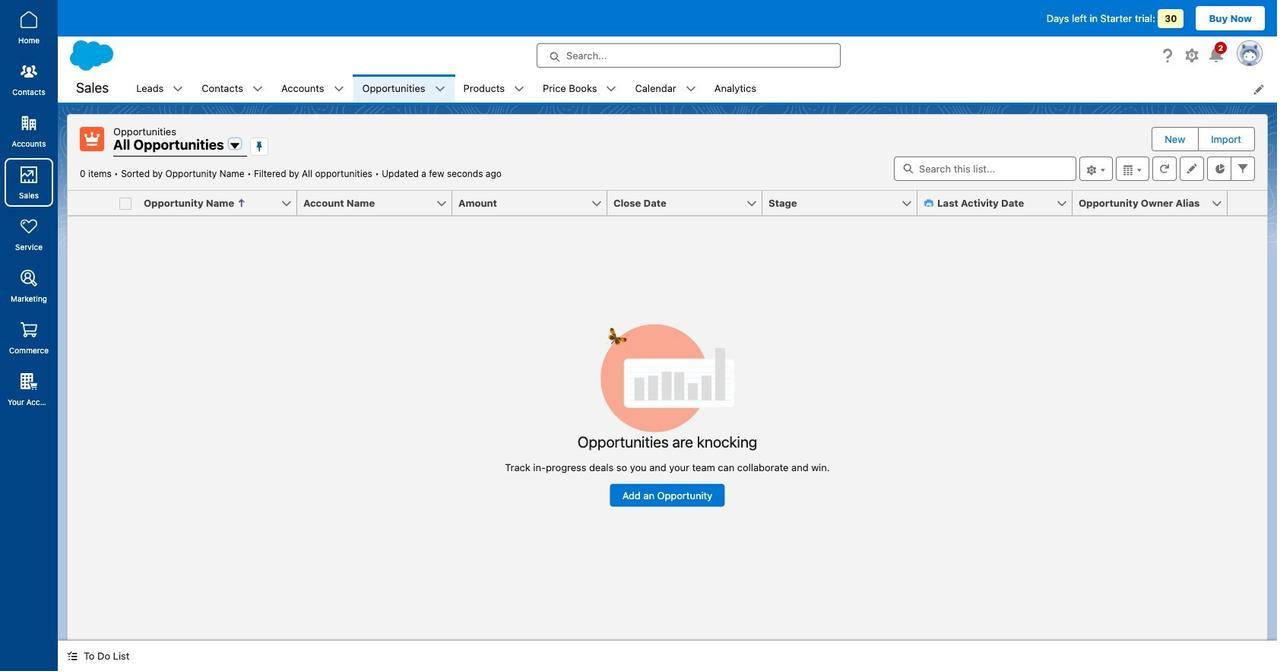 Task type: vqa. For each thing, say whether or not it's contained in the screenshot.
Edit Description image
no



Task type: describe. For each thing, give the bounding box(es) containing it.
text default image inside last activity date element
[[924, 198, 935, 209]]

action image
[[1228, 191, 1268, 215]]

4 list item from the left
[[353, 75, 454, 103]]

stage element
[[763, 191, 927, 216]]

7 list item from the left
[[626, 75, 706, 103]]

Search All Opportunities list view. search field
[[894, 157, 1077, 181]]

text default image for fourth list item from the right
[[435, 84, 445, 95]]

action element
[[1228, 191, 1268, 216]]

all opportunities status
[[80, 168, 382, 179]]

item number image
[[68, 191, 113, 215]]

opportunities image
[[80, 127, 104, 151]]

opportunity owner alias element
[[1073, 191, 1237, 216]]

cell inside all opportunities|opportunities|list view element
[[113, 191, 138, 216]]

opportunity name element
[[138, 191, 306, 216]]

text default image for fifth list item from right
[[334, 84, 344, 95]]



Task type: locate. For each thing, give the bounding box(es) containing it.
item number element
[[68, 191, 113, 216]]

account name element
[[297, 191, 462, 216]]

1 list item from the left
[[127, 75, 193, 103]]

all opportunities|opportunities|list view element
[[67, 114, 1269, 641]]

2 list item from the left
[[193, 75, 272, 103]]

status
[[505, 324, 830, 507]]

text default image for 1st list item from the right
[[686, 84, 696, 95]]

last activity date element
[[918, 191, 1082, 216]]

text default image for seventh list item from the right
[[173, 84, 184, 95]]

list
[[127, 75, 1278, 103]]

6 list item from the left
[[534, 75, 626, 103]]

text default image
[[173, 84, 184, 95], [334, 84, 344, 95], [435, 84, 445, 95], [686, 84, 696, 95], [67, 651, 78, 662]]

close date element
[[608, 191, 772, 216]]

list item
[[127, 75, 193, 103], [193, 75, 272, 103], [272, 75, 353, 103], [353, 75, 454, 103], [454, 75, 534, 103], [534, 75, 626, 103], [626, 75, 706, 103]]

amount element
[[453, 191, 617, 216]]

5 list item from the left
[[454, 75, 534, 103]]

3 list item from the left
[[272, 75, 353, 103]]

cell
[[113, 191, 138, 216]]

text default image
[[253, 84, 263, 95], [514, 84, 525, 95], [607, 84, 617, 95], [924, 198, 935, 209]]



